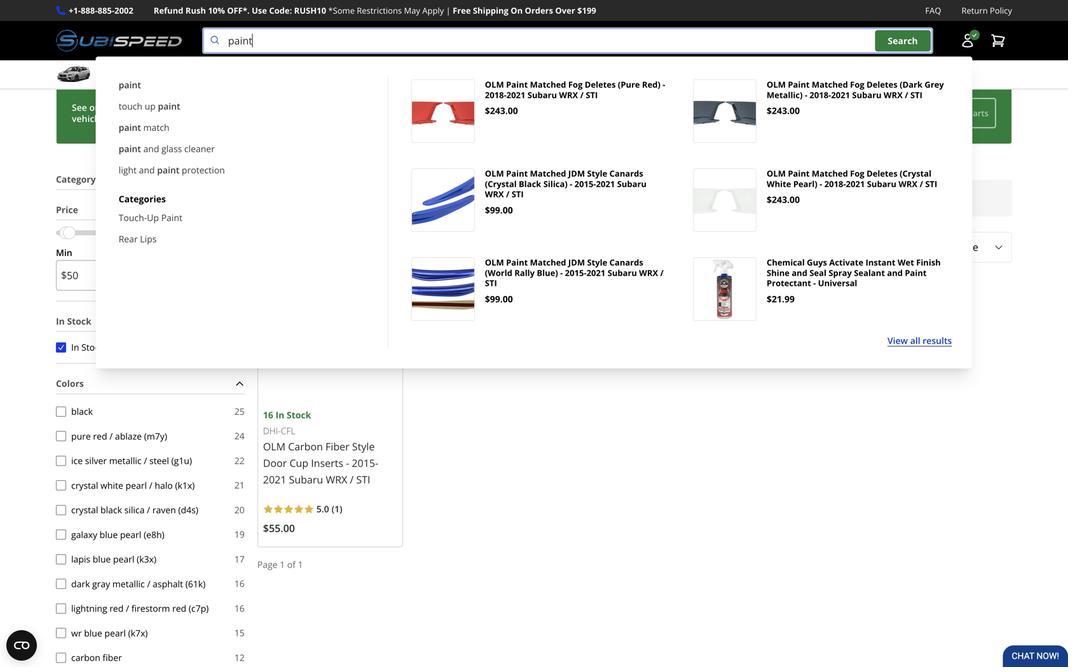 Task type: vqa. For each thing, say whether or not it's contained in the screenshot.


Task type: describe. For each thing, give the bounding box(es) containing it.
/ inside olm paint matched jdm style canards (world rally blue) - 2015-2021 subaru wrx / sti $ 99.00
[[661, 267, 664, 279]]

paint link
[[116, 77, 368, 93]]

door
[[263, 457, 287, 470]]

/ inside 16 in stock dhi-cfl olm carbon fiber style door cup inserts - 2015- 2021 subaru wrx / sti
[[350, 473, 354, 487]]

0 horizontal spatial black
[[71, 406, 93, 418]]

style for olm paint matched jdm style canards (crystal black silica) - 2015-2021 subaru wrx / sti $ 99.00
[[587, 168, 608, 179]]

pearl for /
[[126, 480, 147, 492]]

search for search
[[888, 35, 918, 47]]

(crystal inside olm paint matched fog deletes (crystal white pearl) - 2018-2021 subaru wrx / sti $ 243.00
[[900, 168, 932, 179]]

activate
[[830, 257, 864, 269]]

code:
[[269, 5, 292, 16]]

/ inside olm paint matched fog deletes (dark grey metallic) - 2018-2021 subaru wrx / sti $ 243.00
[[905, 89, 909, 101]]

search results link
[[90, 48, 156, 59]]

dhi-
[[263, 425, 281, 437]]

return policy
[[962, 5, 1013, 16]]

pearl)
[[794, 178, 818, 190]]

matched for olm paint matched fog deletes (crystal white pearl) - 2018-2021 subaru wrx / sti $ 243.00
[[812, 168, 848, 179]]

touch up paint
[[119, 100, 180, 112]]

paint match
[[119, 122, 170, 134]]

view all results
[[888, 335, 952, 347]]

button image
[[961, 33, 976, 48]]

lightning
[[71, 603, 107, 615]]

2015- for olm paint matched jdm style canards (crystal black silica) - 2015-2021 subaru wrx / sti $ 99.00
[[575, 178, 596, 190]]

16 in stock dhi-cfl olm carbon fiber style door cup inserts - 2015- 2021 subaru wrx / sti
[[263, 409, 379, 487]]

rush
[[186, 5, 206, 16]]

matched for olm paint matched jdm style canards (crystal black silica) - 2015-2021 subaru wrx / sti $ 99.00
[[530, 168, 566, 179]]

1 vertical spatial black
[[101, 504, 122, 517]]

open widget image
[[6, 631, 37, 662]]

view all results link
[[888, 334, 952, 349]]

jdm for olm paint matched jdm style canards (world rally blue) - 2015-2021 subaru wrx / sti $ 99.00
[[569, 257, 585, 269]]

metallic for silver
[[109, 455, 142, 467]]

matched for olm paint matched fog deletes (dark grey metallic) - 2018-2021 subaru wrx / sti $ 243.00
[[812, 79, 848, 90]]

24
[[235, 430, 245, 443]]

(k1x)
[[175, 480, 195, 492]]

wrx inside 16 in stock dhi-cfl olm carbon fiber style door cup inserts - 2015- 2021 subaru wrx / sti
[[326, 473, 347, 487]]

rear lips
[[119, 233, 157, 245]]

paint inside chemical guys activate instant wet finish shine and seal spray sealant and paint protectant - universal $ 21.99
[[905, 267, 927, 279]]

in stock inside in stock dropdown button
[[56, 315, 91, 328]]

carbon
[[288, 440, 323, 454]]

olm paint matched jdm style canards (world rally blue) - 2015-2021 subaru wrx / sti image
[[412, 258, 474, 321]]

2021 inside olm paint matched fog deletes (crystal white pearl) - 2018-2021 subaru wrx / sti $ 243.00
[[846, 178, 865, 190]]

black button
[[56, 407, 66, 417]]

99.00 for olm paint matched jdm style canards (world rally blue) - 2015-2021 subaru wrx / sti $ 99.00
[[490, 293, 513, 305]]

2 horizontal spatial 1
[[335, 503, 340, 516]]

$ inside olm paint matched jdm style canards (world rally blue) - 2015-2021 subaru wrx / sti $ 99.00
[[485, 293, 490, 305]]

deletes for olm paint matched fog deletes (crystal white pearl) - 2018-2021 subaru wrx / sti $ 243.00
[[867, 168, 898, 179]]

return
[[962, 5, 988, 16]]

carbon fiber
[[71, 652, 122, 664]]

2021 inside 16 in stock dhi-cfl olm carbon fiber style door cup inserts - 2015- 2021 subaru wrx / sti
[[263, 473, 287, 487]]

wrx inside olm paint matched jdm style canards (crystal black silica) - 2015-2021 subaru wrx / sti $ 99.00
[[485, 189, 504, 200]]

halo
[[155, 480, 173, 492]]

colors :
[[360, 241, 390, 253]]

carbon
[[71, 652, 100, 664]]

(61k)
[[186, 578, 206, 590]]

canards for olm paint matched jdm style canards (world rally blue) - 2015-2021 subaru wrx / sti $ 99.00
[[610, 257, 644, 269]]

chemical
[[767, 257, 805, 269]]

- inside chemical guys activate instant wet finish shine and seal spray sealant and paint protectant - universal $ 21.99
[[814, 278, 816, 289]]

in stock button
[[56, 312, 245, 331]]

(m7y)
[[144, 430, 167, 443]]

jdm for olm paint matched jdm style canards (crystal black silica) - 2015-2021 subaru wrx / sti $ 99.00
[[569, 168, 585, 179]]

fiber
[[326, 440, 350, 454]]

compatible
[[135, 102, 183, 114]]

paint up touch
[[119, 79, 141, 91]]

touch-
[[119, 212, 147, 224]]

pearl for (k7x)
[[105, 628, 126, 640]]

pure red / ablaze (m7y) button
[[56, 432, 66, 442]]

canards for olm paint matched jdm style canards (crystal black silica) - 2015-2021 subaru wrx / sti $ 99.00
[[610, 168, 644, 179]]

style inside 16 in stock dhi-cfl olm carbon fiber style door cup inserts - 2015- 2021 subaru wrx / sti
[[352, 440, 375, 454]]

ice
[[71, 455, 83, 467]]

rush10
[[294, 5, 326, 16]]

price button
[[56, 200, 245, 220]]

view
[[888, 335, 908, 347]]

refund
[[154, 5, 183, 16]]

$ inside olm paint matched fog deletes (dark grey metallic) - 2018-2021 subaru wrx / sti $ 243.00
[[767, 105, 772, 117]]

/ inside olm paint matched fog deletes (pure red) - 2018-2021 subaru wrx / sti $ 243.00
[[581, 89, 584, 101]]

olm carbon fiber style door cup inserts - 2015-2021 subaru wrx / sti image
[[263, 274, 398, 408]]

wrx inside olm paint matched fog deletes (pure red) - 2018-2021 subaru wrx / sti $ 243.00
[[559, 89, 578, 101]]

and left the glass
[[143, 143, 159, 155]]

carbon fiber button
[[56, 653, 66, 664]]

galaxy blue pearl (e8h)
[[71, 529, 165, 541]]

wr blue pearl (k7x)
[[71, 628, 148, 640]]

sti inside olm paint matched fog deletes (crystal white pearl) - 2018-2021 subaru wrx / sti $ 243.00
[[926, 178, 938, 190]]

results
[[923, 335, 952, 347]]

off*.
[[227, 5, 250, 16]]

subaru inside 16 in stock dhi-cfl olm carbon fiber style door cup inserts - 2015- 2021 subaru wrx / sti
[[289, 473, 323, 487]]

touch
[[119, 100, 142, 112]]

subaru inside olm paint matched jdm style canards (world rally blue) - 2015-2021 subaru wrx / sti $ 99.00
[[608, 267, 637, 279]]

:
[[387, 241, 390, 253]]

99.00 for olm paint matched jdm style canards (crystal black silica) - 2015-2021 subaru wrx / sti $ 99.00
[[490, 204, 513, 216]]

2021 inside olm paint matched jdm style canards (world rally blue) - 2015-2021 subaru wrx / sti $ 99.00
[[587, 267, 606, 279]]

)
[[340, 503, 343, 516]]

885-
[[98, 5, 115, 16]]

/ inside olm paint matched fog deletes (crystal white pearl) - 2018-2021 subaru wrx / sti $ 243.00
[[920, 178, 924, 190]]

olm paint matched jdm style canards (world rally blue) - 2015-2021 subaru wrx / sti $ 99.00
[[485, 257, 664, 305]]

+1-
[[69, 5, 81, 16]]

- inside olm paint matched fog deletes (dark grey metallic) - 2018-2021 subaru wrx / sti $ 243.00
[[805, 89, 808, 101]]

paint for olm paint matched fog deletes (pure red) - 2018-2021 subaru wrx / sti $ 243.00
[[506, 79, 528, 90]]

243.00 for olm paint matched fog deletes (dark grey metallic) - 2018-2021 subaru wrx / sti $ 243.00
[[772, 105, 800, 117]]

rear
[[119, 233, 138, 245]]

paint for olm paint matched jdm style canards (crystal black silica) - 2015-2021 subaru wrx / sti $ 99.00
[[506, 168, 528, 179]]

subaru inside olm paint matched fog deletes (crystal white pearl) - 2018-2021 subaru wrx / sti $ 243.00
[[868, 178, 897, 190]]

sti inside olm paint matched fog deletes (dark grey metallic) - 2018-2021 subaru wrx / sti $ 243.00
[[911, 89, 923, 101]]

blue for wr
[[84, 628, 102, 640]]

sti inside olm paint matched jdm style canards (world rally blue) - 2015-2021 subaru wrx / sti $ 99.00
[[485, 278, 497, 289]]

guys
[[807, 257, 828, 269]]

sealant
[[854, 267, 885, 279]]

(crystal inside olm paint matched jdm style canards (crystal black silica) - 2015-2021 subaru wrx / sti $ 99.00
[[485, 178, 517, 190]]

2015- for olm paint matched jdm style canards (world rally blue) - 2015-2021 subaru wrx / sti $ 99.00
[[565, 267, 587, 279]]

and left the seal
[[792, 267, 808, 279]]

chemical guys activate instant wet finish shine and seal spray sealant and paint protectant - universal image
[[694, 258, 756, 321]]

up
[[147, 212, 159, 224]]

and right sealant
[[888, 267, 903, 279]]

colors button
[[56, 374, 245, 394]]

return policy link
[[962, 4, 1013, 17]]

25
[[235, 406, 245, 418]]

firestorm
[[132, 603, 170, 615]]

light and paint protection
[[119, 164, 225, 176]]

metallic)
[[767, 89, 803, 101]]

$ inside chemical guys activate instant wet finish shine and seal spray sealant and paint protectant - universal $ 21.99
[[767, 293, 772, 305]]

inserts
[[311, 457, 343, 470]]

/ inside olm paint matched jdm style canards (crystal black silica) - 2015-2021 subaru wrx / sti $ 99.00
[[506, 189, 510, 200]]

policy
[[990, 5, 1013, 16]]

(c7p)
[[189, 603, 209, 615]]

orders
[[525, 5, 553, 16]]

crystal white pearl / halo (k1x)
[[71, 480, 195, 492]]

parts
[[110, 102, 132, 114]]

- inside olm paint matched jdm style canards (crystal black silica) - 2015-2021 subaru wrx / sti $ 99.00
[[570, 178, 573, 190]]

olm paint matched fog deletes (crystal white pearl) - 2018-2021 subaru wrx / sti image
[[694, 169, 756, 232]]

2018- for olm paint matched fog deletes (crystal white pearl) - 2018-2021 subaru wrx / sti $ 243.00
[[825, 178, 846, 190]]

in inside 16 in stock dhi-cfl olm carbon fiber style door cup inserts - 2015- 2021 subaru wrx / sti
[[276, 409, 285, 421]]

on
[[511, 5, 523, 16]]

In Stock button
[[56, 343, 66, 353]]

deletes for olm paint matched fog deletes (pure red) - 2018-2021 subaru wrx / sti $ 243.00
[[585, 79, 616, 90]]

$ inside olm paint matched fog deletes (crystal white pearl) - 2018-2021 subaru wrx / sti $ 243.00
[[767, 194, 772, 206]]

matched for olm paint matched jdm style canards (world rally blue) - 2015-2021 subaru wrx / sti $ 99.00
[[530, 257, 566, 269]]

$ inside olm paint matched fog deletes (pure red) - 2018-2021 subaru wrx / sti $ 243.00
[[485, 105, 490, 117]]

see
[[72, 102, 87, 114]]

up
[[145, 100, 156, 112]]

cfl
[[281, 425, 296, 437]]

$199
[[578, 5, 597, 16]]

ice silver metallic / steel (g1u)
[[71, 455, 192, 467]]

restrictions
[[357, 5, 402, 16]]

blue for galaxy
[[100, 529, 118, 541]]

silica)
[[544, 178, 568, 190]]

cleaner
[[184, 143, 215, 155]]

(world
[[485, 267, 513, 279]]

your
[[206, 102, 226, 114]]

16 inside 16 in stock dhi-cfl olm carbon fiber style door cup inserts - 2015- 2021 subaru wrx / sti
[[263, 409, 273, 421]]

+1-888-885-2002
[[69, 5, 133, 16]]

search for search results
[[90, 48, 116, 59]]

19
[[235, 529, 245, 541]]

spray
[[829, 267, 852, 279]]

silica
[[124, 504, 145, 517]]

white
[[101, 480, 123, 492]]

gray
[[92, 578, 110, 590]]

olm for olm paint matched fog deletes (pure red) - 2018-2021 subaru wrx / sti $ 243.00
[[485, 79, 504, 90]]

crystal white pearl / halo (k1x) button
[[56, 481, 66, 491]]

for paint
[[375, 192, 418, 205]]



Task type: locate. For each thing, give the bounding box(es) containing it.
blue right galaxy on the left bottom of the page
[[100, 529, 118, 541]]

metallic for gray
[[112, 578, 145, 590]]

- inside olm paint matched jdm style canards (world rally blue) - 2015-2021 subaru wrx / sti $ 99.00
[[560, 267, 563, 279]]

colors
[[360, 241, 387, 253], [56, 378, 84, 390]]

1 vertical spatial canards
[[610, 257, 644, 269]]

paint down paint and glass cleaner
[[157, 164, 180, 176]]

deletes inside olm paint matched fog deletes (crystal white pearl) - 2018-2021 subaru wrx / sti $ 243.00
[[867, 168, 898, 179]]

243.00 inside olm paint matched fog deletes (pure red) - 2018-2021 subaru wrx / sti $ 243.00
[[490, 105, 518, 117]]

paint for olm paint matched fog deletes (dark grey metallic) - 2018-2021 subaru wrx / sti $ 243.00
[[788, 79, 810, 90]]

olm paint matched fog deletes (dark grey metallic) - 2018-2021 subaru wrx / sti $ 243.00
[[767, 79, 945, 117]]

wrx inside olm paint matched jdm style canards (world rally blue) - 2015-2021 subaru wrx / sti $ 99.00
[[639, 267, 658, 279]]

fog inside olm paint matched fog deletes (crystal white pearl) - 2018-2021 subaru wrx / sti $ 243.00
[[851, 168, 865, 179]]

paint inside olm paint matched jdm style canards (crystal black silica) - 2015-2021 subaru wrx / sti $ 99.00
[[506, 168, 528, 179]]

2 vertical spatial in
[[276, 409, 285, 421]]

crystal for crystal white pearl / halo (k1x)
[[71, 480, 98, 492]]

$ right olm paint matched fog deletes (pure red) - 2018-2021 subaru wrx / sti image
[[485, 105, 490, 117]]

16 up dhi-
[[263, 409, 273, 421]]

0 vertical spatial in
[[56, 315, 65, 328]]

2 vertical spatial 2015-
[[352, 457, 379, 470]]

0 vertical spatial blue
[[100, 529, 118, 541]]

olm left rally
[[485, 257, 504, 269]]

paint inside olm paint matched jdm style canards (world rally blue) - 2015-2021 subaru wrx / sti $ 99.00
[[506, 257, 528, 269]]

fog inside olm paint matched fog deletes (dark grey metallic) - 2018-2021 subaru wrx / sti $ 243.00
[[851, 79, 865, 90]]

colors for colors
[[56, 378, 84, 390]]

fog
[[569, 79, 583, 90], [851, 79, 865, 90], [851, 168, 865, 179]]

*some
[[329, 5, 355, 16]]

in stock up in stock button
[[56, 315, 91, 328]]

1 vertical spatial crystal
[[71, 504, 98, 517]]

dark
[[71, 578, 90, 590]]

crystal black silica / raven (d4s)
[[71, 504, 198, 517]]

2015- inside 16 in stock dhi-cfl olm carbon fiber style door cup inserts - 2015- 2021 subaru wrx / sti
[[352, 457, 379, 470]]

1 vertical spatial colors
[[56, 378, 84, 390]]

$55.00
[[263, 522, 295, 536]]

5.0 ( 1 )
[[317, 503, 343, 516]]

pearl left (k3x)
[[113, 554, 134, 566]]

22
[[235, 455, 245, 467]]

crystal right "crystal black silica / raven (d4s)" button
[[71, 504, 98, 517]]

0 vertical spatial style
[[587, 168, 608, 179]]

2 canards from the top
[[610, 257, 644, 269]]

- inside olm paint matched fog deletes (crystal white pearl) - 2018-2021 subaru wrx / sti $ 243.00
[[820, 178, 823, 190]]

olm inside 16 in stock dhi-cfl olm carbon fiber style door cup inserts - 2015- 2021 subaru wrx / sti
[[263, 440, 286, 454]]

1 right 5.0
[[335, 503, 340, 516]]

fog down search input field
[[569, 79, 583, 90]]

1 vertical spatial 99.00
[[490, 293, 513, 305]]

1 left of
[[280, 559, 285, 571]]

stock
[[67, 315, 91, 328], [82, 342, 104, 354], [287, 409, 311, 421]]

0 horizontal spatial 1
[[280, 559, 285, 571]]

paint for olm paint matched jdm style canards (world rally blue) - 2015-2021 subaru wrx / sti $ 99.00
[[506, 257, 528, 269]]

olm inside olm paint matched fog deletes (dark grey metallic) - 2018-2021 subaru wrx / sti $ 243.00
[[767, 79, 786, 90]]

canards inside olm paint matched jdm style canards (crystal black silica) - 2015-2021 subaru wrx / sti $ 99.00
[[610, 168, 644, 179]]

matched inside olm paint matched jdm style canards (crystal black silica) - 2015-2021 subaru wrx / sti $ 99.00
[[530, 168, 566, 179]]

2018- inside olm paint matched fog deletes (pure red) - 2018-2021 subaru wrx / sti $ 243.00
[[485, 89, 507, 101]]

0 vertical spatial 99.00
[[490, 204, 513, 216]]

olm for olm paint matched fog deletes (dark grey metallic) - 2018-2021 subaru wrx / sti $ 243.00
[[767, 79, 786, 90]]

in stock right in stock button
[[71, 342, 104, 354]]

2018- inside olm paint matched fog deletes (dark grey metallic) - 2018-2021 subaru wrx / sti $ 243.00
[[810, 89, 832, 101]]

lightning red / firestorm red (c7p) button
[[56, 604, 66, 614]]

16 for (61k)
[[235, 578, 245, 590]]

matched inside olm paint matched fog deletes (dark grey metallic) - 2018-2021 subaru wrx / sti $ 243.00
[[812, 79, 848, 90]]

red for lightning
[[110, 603, 124, 615]]

1 horizontal spatial 1
[[298, 559, 303, 571]]

matched inside olm paint matched fog deletes (pure red) - 2018-2021 subaru wrx / sti $ 243.00
[[530, 79, 566, 90]]

subispeed logo image
[[56, 27, 182, 54]]

red left (c7p)
[[172, 603, 186, 615]]

match
[[143, 122, 170, 134]]

olm paint matched jdm style canards (crystal black silica) - 2015-2021 subaru wrx / sti image
[[412, 169, 474, 232]]

asphalt
[[153, 578, 183, 590]]

wr
[[71, 628, 82, 640]]

search up (dark
[[888, 35, 918, 47]]

stock inside dropdown button
[[67, 315, 91, 328]]

5.0
[[317, 503, 329, 516]]

1 horizontal spatial (crystal
[[900, 168, 932, 179]]

2021 inside olm paint matched fog deletes (pure red) - 2018-2021 subaru wrx / sti $ 243.00
[[507, 89, 526, 101]]

olm paint matched fog deletes (dark grey metallic) - 2018-2021 subaru wrx / sti image
[[694, 80, 756, 143]]

style right fiber
[[352, 440, 375, 454]]

crystal for crystal black silica / raven (d4s)
[[71, 504, 98, 517]]

rear lips link
[[116, 231, 368, 248]]

2 crystal from the top
[[71, 504, 98, 517]]

2 jdm from the top
[[569, 257, 585, 269]]

sti inside olm paint matched fog deletes (pure red) - 2018-2021 subaru wrx / sti $ 243.00
[[586, 89, 598, 101]]

1 99.00 from the top
[[490, 204, 513, 216]]

olm left black
[[485, 168, 504, 179]]

wrx inside olm paint matched fog deletes (dark grey metallic) - 2018-2021 subaru wrx / sti $ 243.00
[[884, 89, 903, 101]]

$ inside olm paint matched jdm style canards (crystal black silica) - 2015-2021 subaru wrx / sti $ 99.00
[[485, 204, 490, 216]]

0 horizontal spatial red
[[93, 430, 107, 443]]

1 vertical spatial in
[[71, 342, 79, 354]]

1 vertical spatial in stock
[[71, 342, 104, 354]]

pure
[[71, 430, 91, 443]]

metallic
[[109, 455, 142, 467], [112, 578, 145, 590]]

0 horizontal spatial search
[[90, 48, 116, 59]]

paint
[[506, 79, 528, 90], [788, 79, 810, 90], [506, 168, 528, 179], [788, 168, 810, 179], [161, 212, 183, 224], [506, 257, 528, 269], [905, 267, 927, 279]]

paint right up
[[158, 100, 180, 112]]

2021 inside olm paint matched jdm style canards (crystal black silica) - 2015-2021 subaru wrx / sti $ 99.00
[[596, 178, 615, 190]]

0 vertical spatial crystal
[[71, 480, 98, 492]]

style inside olm paint matched jdm style canards (crystal black silica) - 2015-2021 subaru wrx / sti $ 99.00
[[587, 168, 608, 179]]

$ down metallic)
[[767, 105, 772, 117]]

99.00 right olm paint matched jdm style canards (crystal black silica) - 2015-2021 subaru wrx / sti image
[[490, 204, 513, 216]]

olm left the pearl)
[[767, 168, 786, 179]]

sti inside olm paint matched jdm style canards (crystal black silica) - 2015-2021 subaru wrx / sti $ 99.00
[[512, 189, 524, 200]]

jdm right blue)
[[569, 257, 585, 269]]

1 vertical spatial 2015-
[[565, 267, 587, 279]]

deletes
[[585, 79, 616, 90], [867, 79, 898, 90], [867, 168, 898, 179]]

dark gray metallic / asphalt (61k)
[[71, 578, 206, 590]]

stock inside 16 in stock dhi-cfl olm carbon fiber style door cup inserts - 2015- 2021 subaru wrx / sti
[[287, 409, 311, 421]]

paint inside olm paint matched fog deletes (crystal white pearl) - 2018-2021 subaru wrx / sti $ 243.00
[[788, 168, 810, 179]]

stock up cfl
[[287, 409, 311, 421]]

2 vertical spatial blue
[[84, 628, 102, 640]]

crystal black silica / raven (d4s) button
[[56, 506, 66, 516]]

99.00 inside olm paint matched jdm style canards (world rally blue) - 2015-2021 subaru wrx / sti $ 99.00
[[490, 293, 513, 305]]

- right red)
[[663, 79, 666, 90]]

and
[[143, 143, 159, 155], [139, 164, 155, 176], [792, 267, 808, 279], [888, 267, 903, 279]]

2015- right blue)
[[565, 267, 587, 279]]

1 vertical spatial metallic
[[112, 578, 145, 590]]

olm for olm paint matched jdm style canards (world rally blue) - 2015-2021 subaru wrx / sti $ 99.00
[[485, 257, 504, 269]]

243.00 down metallic)
[[772, 105, 800, 117]]

pearl for (e8h)
[[120, 529, 141, 541]]

2 vertical spatial stock
[[287, 409, 311, 421]]

243.00 inside olm paint matched fog deletes (crystal white pearl) - 2018-2021 subaru wrx / sti $ 243.00
[[772, 194, 800, 206]]

galaxy
[[71, 529, 97, 541]]

2018- for olm paint matched fog deletes (dark grey metallic) - 2018-2021 subaru wrx / sti $ 243.00
[[810, 89, 832, 101]]

243.00 down white
[[772, 194, 800, 206]]

search input field
[[202, 27, 934, 54]]

fog right the pearl)
[[851, 168, 865, 179]]

lapis
[[71, 554, 90, 566]]

style
[[587, 168, 608, 179], [587, 257, 608, 269], [352, 440, 375, 454]]

and right light
[[139, 164, 155, 176]]

crystal
[[71, 480, 98, 492], [71, 504, 98, 517]]

in inside dropdown button
[[56, 315, 65, 328]]

metallic down ablaze
[[109, 455, 142, 467]]

matched inside olm paint matched jdm style canards (world rally blue) - 2015-2021 subaru wrx / sti $ 99.00
[[530, 257, 566, 269]]

blue for lapis
[[93, 554, 111, 566]]

style right silica) at the right top
[[587, 168, 608, 179]]

only
[[89, 102, 108, 114]]

olm
[[485, 79, 504, 90], [767, 79, 786, 90], [485, 168, 504, 179], [767, 168, 786, 179], [485, 257, 504, 269], [263, 440, 286, 454]]

search results
[[90, 48, 146, 59]]

1 vertical spatial 16
[[235, 578, 245, 590]]

fog for olm paint matched fog deletes (crystal white pearl) - 2018-2021 subaru wrx / sti $ 243.00
[[851, 168, 865, 179]]

shine
[[767, 267, 790, 279]]

1 vertical spatial search
[[90, 48, 116, 59]]

1 vertical spatial jdm
[[569, 257, 585, 269]]

2015- right "inserts"
[[352, 457, 379, 470]]

pearl right white
[[126, 480, 147, 492]]

faq
[[926, 5, 942, 16]]

0 vertical spatial stock
[[67, 315, 91, 328]]

15
[[235, 628, 245, 640]]

1 crystal from the top
[[71, 480, 98, 492]]

vehicle
[[72, 113, 102, 125]]

2015- inside olm paint matched jdm style canards (crystal black silica) - 2015-2021 subaru wrx / sti $ 99.00
[[575, 178, 596, 190]]

pearl for (k3x)
[[113, 554, 134, 566]]

0 horizontal spatial colors
[[56, 378, 84, 390]]

2021
[[507, 89, 526, 101], [832, 89, 851, 101], [596, 178, 615, 190], [846, 178, 865, 190], [587, 267, 606, 279], [263, 473, 287, 487]]

paint inside olm paint matched fog deletes (dark grey metallic) - 2018-2021 subaru wrx / sti $ 243.00
[[788, 79, 810, 90]]

olm paint matched fog deletes (pure red) - 2018-2021 subaru wrx / sti image
[[412, 80, 474, 143]]

2 horizontal spatial red
[[172, 603, 186, 615]]

colors for colors :
[[360, 241, 387, 253]]

shipping
[[473, 5, 509, 16]]

0 vertical spatial jdm
[[569, 168, 585, 179]]

$ down (world
[[485, 293, 490, 305]]

0 vertical spatial search
[[888, 35, 918, 47]]

colors up black button
[[56, 378, 84, 390]]

stock right in stock button
[[82, 342, 104, 354]]

in up in stock button
[[56, 315, 65, 328]]

categories
[[119, 193, 166, 205]]

- right the pearl)
[[820, 178, 823, 190]]

$ down white
[[767, 194, 772, 206]]

fog for olm paint matched fog deletes (dark grey metallic) - 2018-2021 subaru wrx / sti $ 243.00
[[851, 79, 865, 90]]

search inside button
[[888, 35, 918, 47]]

deletes for olm paint matched fog deletes (dark grey metallic) - 2018-2021 subaru wrx / sti $ 243.00
[[867, 79, 898, 90]]

paint and glass cleaner
[[119, 143, 215, 155]]

$
[[485, 105, 490, 117], [767, 105, 772, 117], [767, 194, 772, 206], [485, 204, 490, 216], [485, 293, 490, 305], [767, 293, 772, 305]]

20
[[235, 504, 245, 516]]

olm for olm paint matched fog deletes (crystal white pearl) - 2018-2021 subaru wrx / sti $ 243.00
[[767, 168, 786, 179]]

paint down touch
[[119, 122, 141, 134]]

colors inside dropdown button
[[56, 378, 84, 390]]

subaru inside olm paint matched jdm style canards (crystal black silica) - 2015-2021 subaru wrx / sti $ 99.00
[[617, 178, 647, 190]]

search left results
[[90, 48, 116, 59]]

olm for olm paint matched jdm style canards (crystal black silica) - 2015-2021 subaru wrx / sti $ 99.00
[[485, 168, 504, 179]]

1 horizontal spatial black
[[101, 504, 122, 517]]

0 vertical spatial metallic
[[109, 455, 142, 467]]

wr blue pearl (k7x) button
[[56, 629, 66, 639]]

black left silica
[[101, 504, 122, 517]]

instant
[[866, 257, 896, 269]]

Min text field
[[56, 260, 128, 291]]

jdm right silica) at the right top
[[569, 168, 585, 179]]

page 1 of 1
[[258, 559, 303, 571]]

matched for olm paint matched fog deletes (pure red) - 2018-2021 subaru wrx / sti $ 243.00
[[530, 79, 566, 90]]

1 horizontal spatial red
[[110, 603, 124, 615]]

2015- inside olm paint matched jdm style canards (world rally blue) - 2015-2021 subaru wrx / sti $ 99.00
[[565, 267, 587, 279]]

- right blue)
[[560, 267, 563, 279]]

99.00
[[490, 204, 513, 216], [490, 293, 513, 305]]

paint right for
[[391, 192, 418, 205]]

243.00 right olm paint matched fog deletes (pure red) - 2018-2021 subaru wrx / sti image
[[490, 105, 518, 117]]

12
[[235, 652, 245, 664]]

black right black button
[[71, 406, 93, 418]]

-
[[663, 79, 666, 90], [805, 89, 808, 101], [570, 178, 573, 190], [820, 178, 823, 190], [560, 267, 563, 279], [814, 278, 816, 289], [346, 457, 349, 470]]

99.00 down (world
[[490, 293, 513, 305]]

+1-888-885-2002 link
[[69, 4, 133, 17]]

16 up 15
[[235, 603, 245, 615]]

all
[[911, 335, 921, 347]]

pearl left (e8h)
[[120, 529, 141, 541]]

1 vertical spatial blue
[[93, 554, 111, 566]]

black
[[519, 178, 542, 190]]

cup
[[290, 457, 309, 470]]

1 right of
[[298, 559, 303, 571]]

2018-
[[485, 89, 507, 101], [810, 89, 832, 101], [825, 178, 846, 190]]

paint inside olm paint matched fog deletes (pure red) - 2018-2021 subaru wrx / sti $ 243.00
[[506, 79, 528, 90]]

deletes inside olm paint matched fog deletes (pure red) - 2018-2021 subaru wrx / sti $ 243.00
[[585, 79, 616, 90]]

olm inside olm paint matched fog deletes (pure red) - 2018-2021 subaru wrx / sti $ 243.00
[[485, 79, 504, 90]]

ice silver metallic / steel (g1u) button
[[56, 456, 66, 466]]

16 down the 17
[[235, 578, 245, 590]]

of
[[287, 559, 296, 571]]

fog for olm paint matched fog deletes (pure red) - 2018-2021 subaru wrx / sti $ 243.00
[[569, 79, 583, 90]]

minimum slider
[[59, 227, 72, 240]]

dark gray metallic / asphalt (61k) button
[[56, 580, 66, 590]]

jdm inside olm paint matched jdm style canards (world rally blue) - 2015-2021 subaru wrx / sti $ 99.00
[[569, 257, 585, 269]]

2015- right silica) at the right top
[[575, 178, 596, 190]]

- down guys
[[814, 278, 816, 289]]

1 vertical spatial stock
[[82, 342, 104, 354]]

2018- inside olm paint matched fog deletes (crystal white pearl) - 2018-2021 subaru wrx / sti $ 243.00
[[825, 178, 846, 190]]

- right metallic)
[[805, 89, 808, 101]]

- inside 16 in stock dhi-cfl olm carbon fiber style door cup inserts - 2015- 2021 subaru wrx / sti
[[346, 457, 349, 470]]

olm inside olm paint matched fog deletes (crystal white pearl) - 2018-2021 subaru wrx / sti $ 243.00
[[767, 168, 786, 179]]

2021 inside olm paint matched fog deletes (dark grey metallic) - 2018-2021 subaru wrx / sti $ 243.00
[[832, 89, 851, 101]]

- down fiber
[[346, 457, 349, 470]]

lips
[[140, 233, 157, 245]]

red for pure
[[93, 430, 107, 443]]

jdm inside olm paint matched jdm style canards (crystal black silica) - 2015-2021 subaru wrx / sti $ 99.00
[[569, 168, 585, 179]]

1 horizontal spatial search
[[888, 35, 918, 47]]

2 vertical spatial style
[[352, 440, 375, 454]]

fog left (dark
[[851, 79, 865, 90]]

over
[[556, 5, 576, 16]]

fog inside olm paint matched fog deletes (pure red) - 2018-2021 subaru wrx / sti $ 243.00
[[569, 79, 583, 90]]

canards inside olm paint matched jdm style canards (world rally blue) - 2015-2021 subaru wrx / sti $ 99.00
[[610, 257, 644, 269]]

red right "pure"
[[93, 430, 107, 443]]

maximum slider
[[63, 227, 76, 240]]

blue right 'wr'
[[84, 628, 102, 640]]

in up dhi-
[[276, 409, 285, 421]]

style right blue)
[[587, 257, 608, 269]]

style for olm paint matched jdm style canards (world rally blue) - 2015-2021 subaru wrx / sti $ 99.00
[[587, 257, 608, 269]]

in right in stock button
[[71, 342, 79, 354]]

paint inside touch-up paint link
[[161, 212, 183, 224]]

2 vertical spatial 16
[[235, 603, 245, 615]]

1 horizontal spatial colors
[[360, 241, 387, 253]]

0 vertical spatial black
[[71, 406, 93, 418]]

crystal right "crystal white pearl / halo (k1x)" button
[[71, 480, 98, 492]]

1 vertical spatial style
[[587, 257, 608, 269]]

(k3x)
[[137, 554, 156, 566]]

0 horizontal spatial (crystal
[[485, 178, 517, 190]]

matched inside olm paint matched fog deletes (crystal white pearl) - 2018-2021 subaru wrx / sti $ 243.00
[[812, 168, 848, 179]]

lapis blue pearl (k3x) button
[[56, 555, 66, 565]]

light
[[119, 164, 137, 176]]

matched
[[530, 79, 566, 90], [812, 79, 848, 90], [530, 168, 566, 179], [812, 168, 848, 179], [530, 257, 566, 269]]

|
[[446, 5, 451, 16]]

olm right olm paint matched fog deletes (pure red) - 2018-2021 subaru wrx / sti image
[[485, 79, 504, 90]]

0 vertical spatial canards
[[610, 168, 644, 179]]

0 vertical spatial 2015-
[[575, 178, 596, 190]]

888-
[[81, 5, 98, 16]]

2 99.00 from the top
[[490, 293, 513, 305]]

search button
[[876, 30, 931, 51]]

(g1u)
[[171, 455, 192, 467]]

paint up light
[[119, 143, 141, 155]]

16 for (c7p)
[[235, 603, 245, 615]]

2018- right metallic)
[[810, 89, 832, 101]]

243.00 for olm paint matched fog deletes (crystal white pearl) - 2018-2021 subaru wrx / sti $ 243.00
[[772, 194, 800, 206]]

1
[[335, 503, 340, 516], [280, 559, 285, 571], [298, 559, 303, 571]]

stock down min text field
[[67, 315, 91, 328]]

0 vertical spatial 16
[[263, 409, 273, 421]]

home image
[[56, 48, 66, 59]]

blue
[[100, 529, 118, 541], [93, 554, 111, 566], [84, 628, 102, 640]]

- inside olm paint matched fog deletes (pure red) - 2018-2021 subaru wrx / sti $ 243.00
[[663, 79, 666, 90]]

blue right lapis
[[93, 554, 111, 566]]

refund rush 10% off*. use code: rush10 *some restrictions may apply | free shipping on orders over $199
[[154, 5, 597, 16]]

colors down for
[[360, 241, 387, 253]]

galaxy blue pearl (e8h) button
[[56, 530, 66, 540]]

243.00 inside olm paint matched fog deletes (dark grey metallic) - 2018-2021 subaru wrx / sti $ 243.00
[[772, 105, 800, 117]]

olm paint matched jdm style canards (crystal black silica) - 2015-2021 subaru wrx / sti $ 99.00
[[485, 168, 647, 216]]

1 canards from the top
[[610, 168, 644, 179]]

2018- right the pearl)
[[825, 178, 846, 190]]

apply
[[423, 5, 444, 16]]

2 horizontal spatial in
[[276, 409, 285, 421]]

ablaze
[[115, 430, 142, 443]]

Max text field
[[136, 260, 208, 291]]

1 horizontal spatial in
[[71, 342, 79, 354]]

99.00 inside olm paint matched jdm style canards (crystal black silica) - 2015-2021 subaru wrx / sti $ 99.00
[[490, 204, 513, 216]]

see only parts compatible with your vehicle
[[72, 102, 226, 125]]

subaru inside olm paint matched fog deletes (pure red) - 2018-2021 subaru wrx / sti $ 243.00
[[528, 89, 557, 101]]

$ right olm paint matched jdm style canards (crystal black silica) - 2015-2021 subaru wrx / sti image
[[485, 204, 490, 216]]

- right silica) at the right top
[[570, 178, 573, 190]]

lapis blue pearl (k3x)
[[71, 554, 156, 566]]

wrx inside olm paint matched fog deletes (crystal white pearl) - 2018-2021 subaru wrx / sti $ 243.00
[[899, 178, 918, 190]]

use
[[252, 5, 267, 16]]

style inside olm paint matched jdm style canards (world rally blue) - 2015-2021 subaru wrx / sti $ 99.00
[[587, 257, 608, 269]]

paint for olm paint matched fog deletes (crystal white pearl) - 2018-2021 subaru wrx / sti $ 243.00
[[788, 168, 810, 179]]

$ down the protectant
[[767, 293, 772, 305]]

1 jdm from the top
[[569, 168, 585, 179]]

olm inside olm paint matched jdm style canards (world rally blue) - 2015-2021 subaru wrx / sti $ 99.00
[[485, 257, 504, 269]]

0 vertical spatial in stock
[[56, 315, 91, 328]]

2018- right olm paint matched fog deletes (pure red) - 2018-2021 subaru wrx / sti image
[[485, 89, 507, 101]]

subaru inside olm paint matched fog deletes (dark grey metallic) - 2018-2021 subaru wrx / sti $ 243.00
[[853, 89, 882, 101]]

protectant
[[767, 278, 812, 289]]

fiber
[[103, 652, 122, 664]]

olm down dhi-
[[263, 440, 286, 454]]

olm inside olm paint matched jdm style canards (crystal black silica) - 2015-2021 subaru wrx / sti $ 99.00
[[485, 168, 504, 179]]

metallic up lightning red / firestorm red (c7p) at the left of page
[[112, 578, 145, 590]]

pearl left the (k7x)
[[105, 628, 126, 640]]

red up the wr blue pearl (k7x)
[[110, 603, 124, 615]]

0 vertical spatial colors
[[360, 241, 387, 253]]

0 horizontal spatial in
[[56, 315, 65, 328]]

touch-up paint
[[119, 212, 183, 224]]

steel
[[149, 455, 169, 467]]

sti inside 16 in stock dhi-cfl olm carbon fiber style door cup inserts - 2015- 2021 subaru wrx / sti
[[356, 473, 371, 487]]

faq link
[[926, 4, 942, 17]]

olm right olm paint matched fog deletes (dark grey metallic) - 2018-2021 subaru wrx / sti image
[[767, 79, 786, 90]]

deletes inside olm paint matched fog deletes (dark grey metallic) - 2018-2021 subaru wrx / sti $ 243.00
[[867, 79, 898, 90]]



